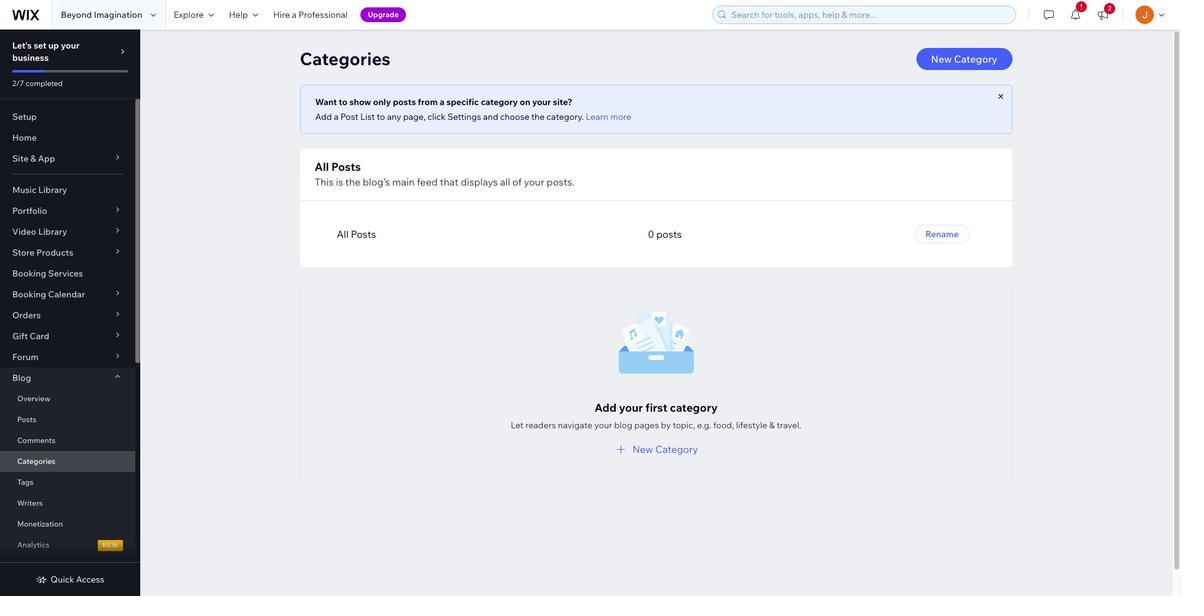 Task type: describe. For each thing, give the bounding box(es) containing it.
first
[[646, 401, 668, 415]]

video library button
[[0, 221, 135, 242]]

navigate
[[558, 420, 592, 431]]

specific
[[446, 97, 479, 108]]

2/7
[[12, 79, 24, 88]]

your left blog
[[594, 420, 612, 431]]

0 horizontal spatial to
[[339, 97, 348, 108]]

and
[[483, 111, 498, 122]]

completed
[[26, 79, 63, 88]]

groups link
[[0, 556, 135, 577]]

learn
[[586, 111, 609, 122]]

overview link
[[0, 389, 135, 410]]

food,
[[713, 420, 734, 431]]

category.
[[547, 111, 584, 122]]

orders
[[12, 310, 41, 321]]

video library
[[12, 226, 67, 237]]

click
[[428, 111, 446, 122]]

home link
[[0, 127, 135, 148]]

app
[[38, 153, 55, 164]]

0 horizontal spatial new category
[[633, 444, 698, 456]]

main
[[392, 176, 415, 188]]

portfolio button
[[0, 201, 135, 221]]

booking calendar
[[12, 289, 85, 300]]

your up blog
[[619, 401, 643, 415]]

a inside hire a professional link
[[292, 9, 297, 20]]

portfolio
[[12, 205, 47, 217]]

new
[[102, 542, 119, 550]]

0 posts
[[648, 228, 682, 241]]

travel.
[[777, 420, 801, 431]]

add inside the add your first category let readers navigate your blog pages by topic, e.g. food, lifestyle & travel.
[[595, 401, 617, 415]]

posts link
[[0, 410, 135, 431]]

beyond imagination
[[61, 9, 142, 20]]

from
[[418, 97, 438, 108]]

booking for booking services
[[12, 268, 46, 279]]

1 horizontal spatial a
[[334, 111, 339, 122]]

page,
[[403, 111, 426, 122]]

gift card
[[12, 331, 49, 342]]

let's set up your business
[[12, 40, 80, 63]]

setup link
[[0, 106, 135, 127]]

store products button
[[0, 242, 135, 263]]

site & app button
[[0, 148, 135, 169]]

orders button
[[0, 305, 135, 326]]

1 horizontal spatial posts
[[656, 228, 682, 241]]

learn more link
[[586, 111, 631, 122]]

tags link
[[0, 472, 135, 493]]

list
[[360, 111, 375, 122]]

1 horizontal spatial new
[[931, 53, 952, 65]]

your inside want to show only posts from a specific category on your site? add a post list to any page, click settings and choose the category. learn more
[[532, 97, 551, 108]]

groups
[[12, 561, 42, 572]]

monetization link
[[0, 514, 135, 535]]

2/7 completed
[[12, 79, 63, 88]]

0 horizontal spatial new category button
[[614, 442, 698, 457]]

is
[[336, 176, 343, 188]]

displays
[[461, 176, 498, 188]]

library for video library
[[38, 226, 67, 237]]

analytics
[[17, 541, 49, 550]]

quick access
[[51, 575, 104, 586]]

& inside the add your first category let readers navigate your blog pages by topic, e.g. food, lifestyle & travel.
[[769, 420, 775, 431]]

all posts this is the blog's main feed that displays all of your posts.
[[315, 160, 575, 188]]

show
[[349, 97, 371, 108]]

music
[[12, 185, 36, 196]]

blog button
[[0, 368, 135, 389]]

posts for all posts
[[351, 228, 376, 241]]

booking for booking calendar
[[12, 289, 46, 300]]

feed
[[417, 176, 438, 188]]

writers link
[[0, 493, 135, 514]]

readers
[[526, 420, 556, 431]]

professional
[[298, 9, 348, 20]]

1 horizontal spatial category
[[954, 53, 998, 65]]

choose
[[500, 111, 529, 122]]

topic,
[[673, 420, 695, 431]]

quick access button
[[36, 575, 104, 586]]

rename
[[926, 229, 959, 240]]

want to show only posts from a specific category on your site? add a post list to any page, click settings and choose the category. learn more
[[315, 97, 631, 122]]

upgrade button
[[360, 7, 406, 22]]

library for music library
[[38, 185, 67, 196]]



Task type: locate. For each thing, give the bounding box(es) containing it.
all for all posts
[[337, 228, 349, 241]]

category inside the add your first category let readers navigate your blog pages by topic, e.g. food, lifestyle & travel.
[[670, 401, 718, 415]]

all for all posts this is the blog's main feed that displays all of your posts.
[[315, 160, 329, 174]]

0 vertical spatial the
[[531, 111, 545, 122]]

1 horizontal spatial categories
[[300, 48, 391, 70]]

imagination
[[94, 9, 142, 20]]

1 vertical spatial posts
[[351, 228, 376, 241]]

beyond
[[61, 9, 92, 20]]

on
[[520, 97, 530, 108]]

up
[[48, 40, 59, 51]]

your right on
[[532, 97, 551, 108]]

posts for all posts this is the blog's main feed that displays all of your posts.
[[331, 160, 361, 174]]

posts right 0
[[656, 228, 682, 241]]

0 vertical spatial all
[[315, 160, 329, 174]]

posts up is
[[331, 160, 361, 174]]

1 horizontal spatial new category
[[931, 53, 998, 65]]

0 horizontal spatial category
[[481, 97, 518, 108]]

explore
[[174, 9, 204, 20]]

forum button
[[0, 347, 135, 368]]

category
[[954, 53, 998, 65], [655, 444, 698, 456]]

1 horizontal spatial &
[[769, 420, 775, 431]]

booking inside "dropdown button"
[[12, 289, 46, 300]]

pages
[[634, 420, 659, 431]]

0 vertical spatial booking
[[12, 268, 46, 279]]

a left post
[[334, 111, 339, 122]]

rename button
[[915, 225, 970, 244]]

1 horizontal spatial all
[[337, 228, 349, 241]]

1 vertical spatial categories
[[17, 457, 55, 466]]

to up post
[[339, 97, 348, 108]]

0 vertical spatial a
[[292, 9, 297, 20]]

overview
[[17, 394, 50, 404]]

1 library from the top
[[38, 185, 67, 196]]

gift card button
[[0, 326, 135, 347]]

library inside 'link'
[[38, 185, 67, 196]]

0 horizontal spatial new
[[633, 444, 653, 456]]

comments
[[17, 436, 55, 445]]

category up topic,
[[670, 401, 718, 415]]

lifestyle
[[736, 420, 767, 431]]

access
[[76, 575, 104, 586]]

categories down the "comments"
[[17, 457, 55, 466]]

to left the any
[[377, 111, 385, 122]]

booking up orders on the bottom of page
[[12, 289, 46, 300]]

blog
[[12, 373, 31, 384]]

blog
[[614, 420, 632, 431]]

card
[[30, 331, 49, 342]]

the inside want to show only posts from a specific category on your site? add a post list to any page, click settings and choose the category. learn more
[[531, 111, 545, 122]]

a right from
[[440, 97, 445, 108]]

1 vertical spatial to
[[377, 111, 385, 122]]

forum
[[12, 352, 38, 363]]

categories
[[300, 48, 391, 70], [17, 457, 55, 466]]

Search for tools, apps, help & more... field
[[728, 6, 1012, 23]]

sidebar element
[[0, 30, 140, 597]]

posts inside sidebar element
[[17, 415, 36, 424]]

your right of
[[524, 176, 544, 188]]

library up the portfolio dropdown button
[[38, 185, 67, 196]]

0 horizontal spatial add
[[315, 111, 332, 122]]

by
[[661, 420, 671, 431]]

a right the hire
[[292, 9, 297, 20]]

2 vertical spatial a
[[334, 111, 339, 122]]

any
[[387, 111, 401, 122]]

1 vertical spatial add
[[595, 401, 617, 415]]

your inside all posts this is the blog's main feed that displays all of your posts.
[[524, 176, 544, 188]]

new
[[931, 53, 952, 65], [633, 444, 653, 456]]

library inside popup button
[[38, 226, 67, 237]]

new category
[[931, 53, 998, 65], [633, 444, 698, 456]]

categories link
[[0, 452, 135, 472]]

0 horizontal spatial a
[[292, 9, 297, 20]]

1 horizontal spatial add
[[595, 401, 617, 415]]

1 vertical spatial posts
[[656, 228, 682, 241]]

e.g.
[[697, 420, 711, 431]]

all posts
[[337, 228, 376, 241]]

0 horizontal spatial posts
[[393, 97, 416, 108]]

let
[[511, 420, 524, 431]]

only
[[373, 97, 391, 108]]

1 booking from the top
[[12, 268, 46, 279]]

0
[[648, 228, 654, 241]]

all up this
[[315, 160, 329, 174]]

gift
[[12, 331, 28, 342]]

all inside all posts this is the blog's main feed that displays all of your posts.
[[315, 160, 329, 174]]

writers
[[17, 499, 43, 508]]

1 vertical spatial &
[[769, 420, 775, 431]]

1 vertical spatial a
[[440, 97, 445, 108]]

1 vertical spatial new
[[633, 444, 653, 456]]

2 vertical spatial posts
[[17, 415, 36, 424]]

hire
[[273, 9, 290, 20]]

that
[[440, 176, 459, 188]]

your inside let's set up your business
[[61, 40, 80, 51]]

0 vertical spatial &
[[30, 153, 36, 164]]

products
[[36, 247, 73, 258]]

hire a professional link
[[266, 0, 355, 30]]

all down is
[[337, 228, 349, 241]]

0 vertical spatial new
[[931, 53, 952, 65]]

the inside all posts this is the blog's main feed that displays all of your posts.
[[345, 176, 361, 188]]

booking services
[[12, 268, 83, 279]]

posts down overview
[[17, 415, 36, 424]]

help button
[[222, 0, 266, 30]]

let's
[[12, 40, 32, 51]]

categories up show
[[300, 48, 391, 70]]

booking calendar button
[[0, 284, 135, 305]]

all
[[500, 176, 510, 188]]

posts up page,
[[393, 97, 416, 108]]

hire a professional
[[273, 9, 348, 20]]

0 vertical spatial posts
[[331, 160, 361, 174]]

1 vertical spatial new category button
[[614, 442, 698, 457]]

1 vertical spatial category
[[670, 401, 718, 415]]

1 vertical spatial the
[[345, 176, 361, 188]]

tags
[[17, 478, 34, 487]]

2 booking from the top
[[12, 289, 46, 300]]

1 vertical spatial all
[[337, 228, 349, 241]]

0 horizontal spatial &
[[30, 153, 36, 164]]

1 vertical spatial category
[[655, 444, 698, 456]]

2 library from the top
[[38, 226, 67, 237]]

set
[[34, 40, 46, 51]]

want
[[315, 97, 337, 108]]

upgrade
[[368, 10, 399, 19]]

comments link
[[0, 431, 135, 452]]

setup
[[12, 111, 37, 122]]

1 horizontal spatial the
[[531, 111, 545, 122]]

category
[[481, 97, 518, 108], [670, 401, 718, 415]]

0 vertical spatial categories
[[300, 48, 391, 70]]

0 vertical spatial new category button
[[916, 48, 1012, 70]]

0 horizontal spatial categories
[[17, 457, 55, 466]]

category inside want to show only posts from a specific category on your site? add a post list to any page, click settings and choose the category. learn more
[[481, 97, 518, 108]]

0 vertical spatial category
[[954, 53, 998, 65]]

new category button
[[916, 48, 1012, 70], [614, 442, 698, 457]]

0 vertical spatial to
[[339, 97, 348, 108]]

1 vertical spatial library
[[38, 226, 67, 237]]

help
[[229, 9, 248, 20]]

0 horizontal spatial all
[[315, 160, 329, 174]]

your
[[61, 40, 80, 51], [532, 97, 551, 108], [524, 176, 544, 188], [619, 401, 643, 415], [594, 420, 612, 431]]

0 vertical spatial add
[[315, 111, 332, 122]]

&
[[30, 153, 36, 164], [769, 420, 775, 431]]

& right site
[[30, 153, 36, 164]]

the right is
[[345, 176, 361, 188]]

add
[[315, 111, 332, 122], [595, 401, 617, 415]]

music library
[[12, 185, 67, 196]]

2 horizontal spatial a
[[440, 97, 445, 108]]

posts down blog's
[[351, 228, 376, 241]]

video
[[12, 226, 36, 237]]

2 button
[[1090, 0, 1117, 30]]

0 vertical spatial category
[[481, 97, 518, 108]]

quick
[[51, 575, 74, 586]]

this
[[315, 176, 334, 188]]

category up and
[[481, 97, 518, 108]]

1 vertical spatial booking
[[12, 289, 46, 300]]

0 vertical spatial new category
[[931, 53, 998, 65]]

add up blog
[[595, 401, 617, 415]]

business
[[12, 52, 49, 63]]

1 horizontal spatial new category button
[[916, 48, 1012, 70]]

& inside site & app dropdown button
[[30, 153, 36, 164]]

0 vertical spatial posts
[[393, 97, 416, 108]]

posts inside all posts this is the blog's main feed that displays all of your posts.
[[331, 160, 361, 174]]

home
[[12, 132, 37, 143]]

2
[[1108, 4, 1112, 12]]

post
[[341, 111, 358, 122]]

library
[[38, 185, 67, 196], [38, 226, 67, 237]]

store products
[[12, 247, 73, 258]]

1 horizontal spatial category
[[670, 401, 718, 415]]

services
[[48, 268, 83, 279]]

of
[[513, 176, 522, 188]]

your right up
[[61, 40, 80, 51]]

all
[[315, 160, 329, 174], [337, 228, 349, 241]]

categories inside sidebar element
[[17, 457, 55, 466]]

calendar
[[48, 289, 85, 300]]

1 horizontal spatial to
[[377, 111, 385, 122]]

site
[[12, 153, 28, 164]]

add inside want to show only posts from a specific category on your site? add a post list to any page, click settings and choose the category. learn more
[[315, 111, 332, 122]]

posts.
[[547, 176, 575, 188]]

posts
[[393, 97, 416, 108], [656, 228, 682, 241]]

more
[[610, 111, 631, 122]]

add down want at top left
[[315, 111, 332, 122]]

booking down store
[[12, 268, 46, 279]]

0 horizontal spatial category
[[655, 444, 698, 456]]

to
[[339, 97, 348, 108], [377, 111, 385, 122]]

posts inside want to show only posts from a specific category on your site? add a post list to any page, click settings and choose the category. learn more
[[393, 97, 416, 108]]

the right choose on the left top
[[531, 111, 545, 122]]

1 vertical spatial new category
[[633, 444, 698, 456]]

& left travel.
[[769, 420, 775, 431]]

library up products
[[38, 226, 67, 237]]

0 horizontal spatial the
[[345, 176, 361, 188]]

the
[[531, 111, 545, 122], [345, 176, 361, 188]]

0 vertical spatial library
[[38, 185, 67, 196]]

site & app
[[12, 153, 55, 164]]

site?
[[553, 97, 572, 108]]



Task type: vqa. For each thing, say whether or not it's contained in the screenshot.
Tags link
yes



